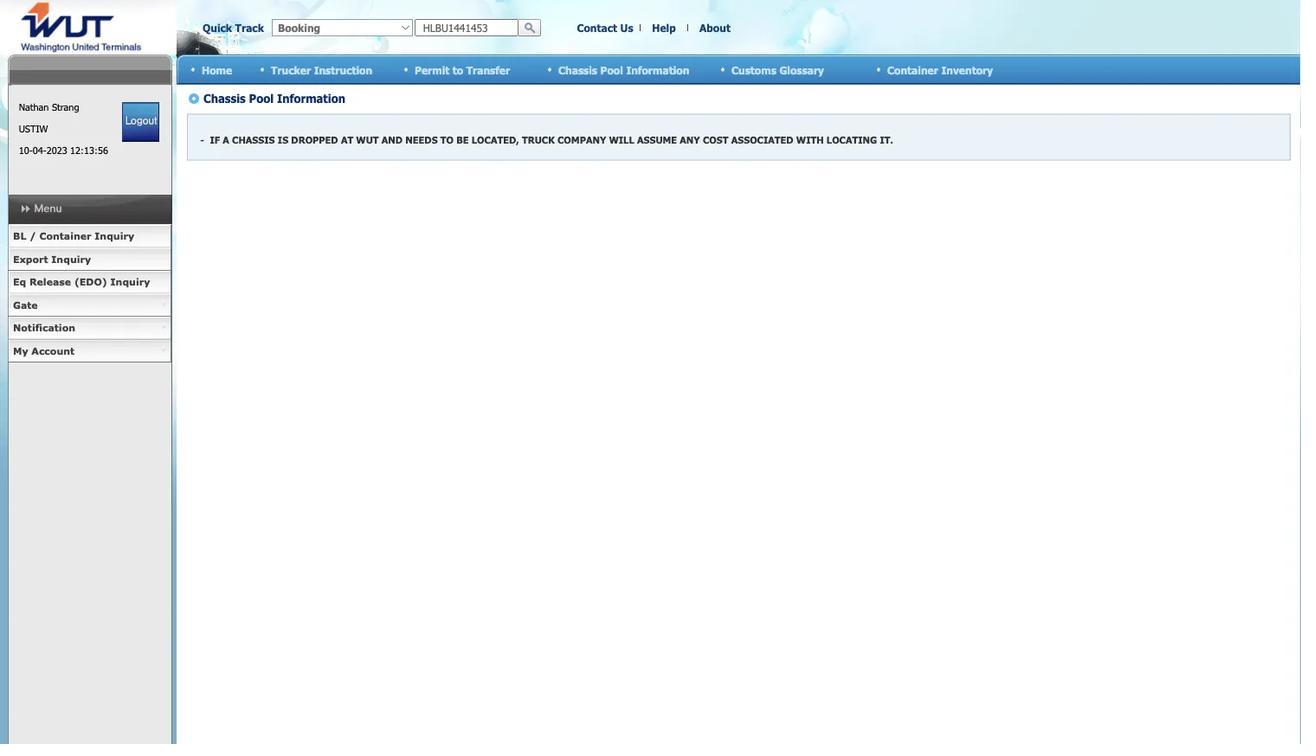 Task type: locate. For each thing, give the bounding box(es) containing it.
inquiry up export inquiry link
[[95, 230, 134, 242]]

container
[[888, 63, 939, 76], [39, 230, 91, 242]]

04-
[[33, 145, 46, 156]]

permit
[[415, 63, 450, 76]]

1 vertical spatial inquiry
[[51, 253, 91, 265]]

eq release (edo) inquiry link
[[8, 271, 171, 294]]

customs glossary
[[732, 63, 824, 76]]

export inquiry
[[13, 253, 91, 265]]

trucker instruction
[[271, 63, 372, 76]]

nathan strang
[[19, 101, 79, 113]]

release
[[29, 276, 71, 288]]

export inquiry link
[[8, 248, 171, 271]]

1 vertical spatial container
[[39, 230, 91, 242]]

0 vertical spatial inquiry
[[95, 230, 134, 242]]

container inventory
[[888, 63, 993, 76]]

export
[[13, 253, 48, 265]]

inquiry down bl / container inquiry on the top left
[[51, 253, 91, 265]]

instruction
[[314, 63, 372, 76]]

about link
[[700, 21, 731, 34]]

my account link
[[8, 340, 171, 363]]

to
[[453, 63, 463, 76]]

my account
[[13, 345, 75, 357]]

eq release (edo) inquiry
[[13, 276, 150, 288]]

customs
[[732, 63, 777, 76]]

login image
[[122, 102, 160, 142]]

2023
[[46, 145, 67, 156]]

None text field
[[415, 19, 519, 36]]

contact us
[[577, 21, 633, 34]]

1 horizontal spatial container
[[888, 63, 939, 76]]

10-
[[19, 145, 33, 156]]

2 vertical spatial inquiry
[[110, 276, 150, 288]]

notification link
[[8, 317, 171, 340]]

inquiry
[[95, 230, 134, 242], [51, 253, 91, 265], [110, 276, 150, 288]]

bl
[[13, 230, 26, 242]]

10-04-2023 12:13:56
[[19, 145, 108, 156]]

gate
[[13, 299, 38, 311]]

container left inventory
[[888, 63, 939, 76]]

us
[[620, 21, 633, 34]]

eq
[[13, 276, 26, 288]]

ustiw
[[19, 123, 48, 135]]

container up export inquiry in the left top of the page
[[39, 230, 91, 242]]

inquiry right (edo)
[[110, 276, 150, 288]]

about
[[700, 21, 731, 34]]

inquiry for (edo)
[[110, 276, 150, 288]]

nathan
[[19, 101, 49, 113]]



Task type: describe. For each thing, give the bounding box(es) containing it.
contact us link
[[577, 21, 633, 34]]

track
[[235, 21, 264, 34]]

contact
[[577, 21, 617, 34]]

gate link
[[8, 294, 171, 317]]

bl / container inquiry
[[13, 230, 134, 242]]

quick track
[[203, 21, 264, 34]]

notification
[[13, 322, 75, 334]]

quick
[[203, 21, 232, 34]]

inquiry for container
[[95, 230, 134, 242]]

inventory
[[942, 63, 993, 76]]

glossary
[[780, 63, 824, 76]]

/
[[30, 230, 36, 242]]

account
[[31, 345, 75, 357]]

transfer
[[466, 63, 510, 76]]

help link
[[652, 21, 676, 34]]

chassis pool information
[[558, 63, 690, 76]]

bl / container inquiry link
[[8, 225, 171, 248]]

chassis
[[558, 63, 597, 76]]

(edo)
[[74, 276, 107, 288]]

trucker
[[271, 63, 311, 76]]

my
[[13, 345, 28, 357]]

information
[[626, 63, 690, 76]]

help
[[652, 21, 676, 34]]

12:13:56
[[70, 145, 108, 156]]

pool
[[601, 63, 623, 76]]

home
[[202, 63, 232, 76]]

0 vertical spatial container
[[888, 63, 939, 76]]

permit to transfer
[[415, 63, 510, 76]]

0 horizontal spatial container
[[39, 230, 91, 242]]

strang
[[52, 101, 79, 113]]



Task type: vqa. For each thing, say whether or not it's contained in the screenshot.
16-
no



